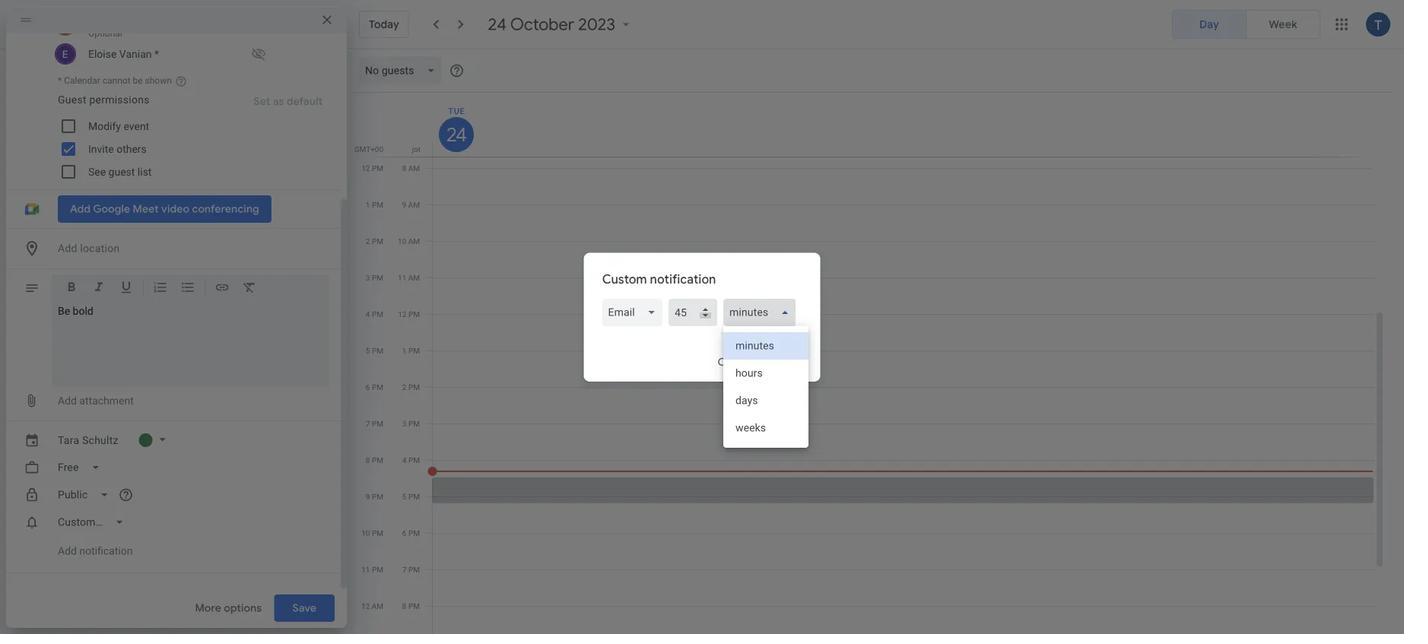 Task type: describe. For each thing, give the bounding box(es) containing it.
eloise vanian *
[[88, 48, 159, 60]]

1 vertical spatial 2 pm
[[402, 383, 420, 392]]

1 horizontal spatial 8 pm
[[402, 602, 420, 611]]

permissions
[[89, 93, 150, 106]]

add attachment button
[[52, 387, 140, 415]]

11 for 11 pm
[[362, 565, 370, 574]]

1 horizontal spatial 4
[[402, 456, 407, 465]]

grid containing gmt+00
[[353, 93, 1386, 635]]

1 horizontal spatial 2
[[402, 383, 407, 392]]

bold
[[73, 305, 93, 318]]

be bold
[[58, 305, 93, 318]]

custom
[[602, 271, 647, 287]]

option group containing day
[[1173, 10, 1321, 39]]

0 vertical spatial 12 pm
[[362, 164, 384, 173]]

10 am
[[398, 237, 420, 246]]

done
[[777, 355, 803, 369]]

2 option from the top
[[724, 360, 809, 387]]

0 horizontal spatial 5
[[366, 346, 370, 355]]

list
[[138, 165, 152, 178]]

1 horizontal spatial 5
[[402, 492, 407, 501]]

tara
[[58, 434, 79, 447]]

notification for add notification
[[79, 545, 133, 558]]

numbered list image
[[153, 280, 168, 298]]

guest
[[109, 165, 135, 178]]

add notification button
[[52, 538, 139, 565]]

am for 10 am
[[408, 237, 420, 246]]

custom notification dialog
[[584, 253, 820, 448]]

notification for custom notification
[[650, 271, 716, 287]]

clark runnerman, optional tree item
[[52, 10, 329, 42]]

tara schultz
[[58, 434, 118, 447]]

cancel button
[[711, 344, 760, 380]]

11 am
[[398, 273, 420, 282]]

0 vertical spatial 3 pm
[[366, 273, 384, 282]]

0 vertical spatial 7 pm
[[366, 419, 384, 428]]

modify event
[[88, 120, 149, 132]]

add attachment
[[58, 395, 134, 407]]

0 vertical spatial 8 pm
[[366, 456, 384, 465]]

am for 8 am
[[408, 164, 420, 173]]

9 for 9 am
[[402, 200, 407, 209]]

0 horizontal spatial 1 pm
[[366, 200, 384, 209]]

Minutes in advance for notification number field
[[675, 299, 711, 326]]

gmt+00
[[354, 145, 384, 154]]

0 horizontal spatial 1
[[366, 200, 370, 209]]

guest
[[58, 93, 87, 106]]

italic image
[[91, 280, 107, 298]]

8 am
[[402, 164, 420, 173]]

done button
[[766, 344, 814, 380]]

1 vertical spatial 6
[[402, 529, 407, 538]]

am for 12 am
[[372, 602, 384, 611]]

bold image
[[64, 280, 79, 298]]

custom notification
[[602, 271, 716, 287]]

* calendar cannot be shown
[[58, 75, 172, 86]]

1 horizontal spatial 7 pm
[[402, 565, 420, 574]]

add for add attachment
[[58, 395, 77, 407]]

0 vertical spatial 2 pm
[[366, 237, 384, 246]]

10 for 10 pm
[[362, 529, 370, 538]]

october
[[511, 14, 575, 35]]

guests invited to this event. tree
[[52, 0, 329, 66]]

45 minutes before, as email element
[[602, 299, 809, 448]]

add for add notification
[[58, 545, 77, 558]]

2023
[[579, 14, 616, 35]]

attachment
[[79, 395, 134, 407]]

group containing guest permissions
[[52, 88, 329, 183]]

* inside eloise vanian tree item
[[154, 48, 159, 60]]

12 am
[[361, 602, 384, 611]]

add notification
[[58, 545, 133, 558]]

1 vertical spatial 3 pm
[[402, 419, 420, 428]]

0 vertical spatial 8
[[402, 164, 407, 173]]



Task type: locate. For each thing, give the bounding box(es) containing it.
1 vertical spatial 4
[[402, 456, 407, 465]]

invite
[[88, 143, 114, 155]]

7 right 11 pm
[[402, 565, 407, 574]]

3 option from the top
[[724, 387, 809, 415]]

1 down 11 am
[[402, 346, 407, 355]]

others
[[117, 143, 147, 155]]

notification
[[650, 271, 716, 287], [79, 545, 133, 558]]

1 horizontal spatial 1
[[402, 346, 407, 355]]

2 vertical spatial 8
[[402, 602, 407, 611]]

9
[[402, 200, 407, 209], [366, 492, 370, 501]]

add
[[58, 395, 77, 407], [58, 545, 77, 558]]

* right vanian
[[154, 48, 159, 60]]

remove formatting image
[[242, 280, 257, 298]]

*
[[154, 48, 159, 60], [58, 75, 62, 86]]

today
[[369, 18, 399, 31]]

11 for 11 am
[[398, 273, 407, 282]]

12 down 11 am
[[398, 310, 407, 319]]

0 vertical spatial 1 pm
[[366, 200, 384, 209]]

8 up 9 am at the top left of the page
[[402, 164, 407, 173]]

None field
[[602, 299, 669, 326], [724, 299, 802, 326], [602, 299, 669, 326], [724, 299, 802, 326]]

1 vertical spatial 8 pm
[[402, 602, 420, 611]]

day
[[1200, 18, 1220, 31]]

1 vertical spatial 1 pm
[[402, 346, 420, 355]]

1 horizontal spatial 1 pm
[[402, 346, 420, 355]]

1 horizontal spatial 2 pm
[[402, 383, 420, 392]]

0 horizontal spatial *
[[58, 75, 62, 86]]

bulleted list image
[[180, 280, 196, 298]]

10 up 11 pm
[[362, 529, 370, 538]]

24 october 2023 button
[[482, 14, 640, 35]]

1 vertical spatial 7 pm
[[402, 565, 420, 574]]

1 horizontal spatial 12 pm
[[398, 310, 420, 319]]

1 vertical spatial 1
[[402, 346, 407, 355]]

8 up 9 pm
[[366, 456, 370, 465]]

9 up 10 am
[[402, 200, 407, 209]]

11 pm
[[362, 565, 384, 574]]

Week radio
[[1246, 10, 1321, 39]]

group
[[52, 88, 329, 183]]

12 pm down gmt+00
[[362, 164, 384, 173]]

jot
[[412, 145, 421, 154]]

10
[[398, 237, 407, 246], [362, 529, 370, 538]]

8 pm right the 12 am
[[402, 602, 420, 611]]

0 vertical spatial 2
[[366, 237, 370, 246]]

1 vertical spatial notification
[[79, 545, 133, 558]]

10 pm
[[362, 529, 384, 538]]

9 for 9 pm
[[366, 492, 370, 501]]

12 down gmt+00
[[362, 164, 370, 173]]

0 horizontal spatial 12 pm
[[362, 164, 384, 173]]

7 up 9 pm
[[366, 419, 370, 428]]

option group
[[1173, 10, 1321, 39]]

0 vertical spatial add
[[58, 395, 77, 407]]

0 vertical spatial notification
[[650, 271, 716, 287]]

1 left 9 am at the top left of the page
[[366, 200, 370, 209]]

0 horizontal spatial 9
[[366, 492, 370, 501]]

7 pm up 9 pm
[[366, 419, 384, 428]]

4 pm
[[366, 310, 384, 319], [402, 456, 420, 465]]

1 vertical spatial 11
[[362, 565, 370, 574]]

1 pm
[[366, 200, 384, 209], [402, 346, 420, 355]]

underline image
[[119, 280, 134, 298]]

* left calendar
[[58, 75, 62, 86]]

11 down 10 am
[[398, 273, 407, 282]]

0 vertical spatial 5
[[366, 346, 370, 355]]

option
[[724, 332, 809, 360], [724, 360, 809, 387], [724, 387, 809, 415], [724, 415, 809, 442]]

event
[[124, 120, 149, 132]]

vanian
[[119, 48, 152, 60]]

5
[[366, 346, 370, 355], [402, 492, 407, 501]]

1 vertical spatial 7
[[402, 565, 407, 574]]

11
[[398, 273, 407, 282], [362, 565, 370, 574]]

4
[[366, 310, 370, 319], [402, 456, 407, 465]]

1 horizontal spatial *
[[154, 48, 159, 60]]

6 pm
[[366, 383, 384, 392], [402, 529, 420, 538]]

1 vertical spatial 9
[[366, 492, 370, 501]]

1 horizontal spatial 6
[[402, 529, 407, 538]]

12
[[362, 164, 370, 173], [398, 310, 407, 319], [361, 602, 370, 611]]

1 vertical spatial 5 pm
[[402, 492, 420, 501]]

1 vertical spatial 12
[[398, 310, 407, 319]]

1 horizontal spatial 11
[[398, 273, 407, 282]]

1 pm left 9 am at the top left of the page
[[366, 200, 384, 209]]

schultz
[[82, 434, 118, 447]]

0 vertical spatial 6 pm
[[366, 383, 384, 392]]

am for 11 am
[[408, 273, 420, 282]]

1 horizontal spatial notification
[[650, 271, 716, 287]]

0 vertical spatial 4
[[366, 310, 370, 319]]

6
[[366, 383, 370, 392], [402, 529, 407, 538]]

1 horizontal spatial 10
[[398, 237, 407, 246]]

am down 9 am at the top left of the page
[[408, 237, 420, 246]]

7 pm
[[366, 419, 384, 428], [402, 565, 420, 574]]

am down jot
[[408, 164, 420, 173]]

11 up the 12 am
[[362, 565, 370, 574]]

0 horizontal spatial 11
[[362, 565, 370, 574]]

0 vertical spatial 9
[[402, 200, 407, 209]]

am for 9 am
[[408, 200, 420, 209]]

8 right the 12 am
[[402, 602, 407, 611]]

1 horizontal spatial 5 pm
[[402, 492, 420, 501]]

10 for 10 am
[[398, 237, 407, 246]]

optional
[[88, 28, 122, 39]]

0 horizontal spatial 2
[[366, 237, 370, 246]]

shown
[[145, 75, 172, 86]]

am
[[408, 164, 420, 173], [408, 200, 420, 209], [408, 237, 420, 246], [408, 273, 420, 282], [372, 602, 384, 611]]

0 horizontal spatial 2 pm
[[366, 237, 384, 246]]

today button
[[359, 11, 409, 38]]

5 pm
[[366, 346, 384, 355], [402, 492, 420, 501]]

insert link image
[[215, 280, 230, 298]]

1
[[366, 200, 370, 209], [402, 346, 407, 355]]

0 vertical spatial 10
[[398, 237, 407, 246]]

see
[[88, 165, 106, 178]]

1 vertical spatial 10
[[362, 529, 370, 538]]

0 horizontal spatial 4 pm
[[366, 310, 384, 319]]

notification inside dialog
[[650, 271, 716, 287]]

week
[[1269, 18, 1298, 31]]

see guest list
[[88, 165, 152, 178]]

be
[[58, 305, 70, 318]]

9 pm
[[366, 492, 384, 501]]

0 horizontal spatial 7 pm
[[366, 419, 384, 428]]

guest permissions
[[58, 93, 150, 106]]

1 horizontal spatial 9
[[402, 200, 407, 209]]

Description text field
[[58, 305, 323, 381]]

pm
[[372, 164, 384, 173], [372, 200, 384, 209], [372, 237, 384, 246], [372, 273, 384, 282], [372, 310, 384, 319], [409, 310, 420, 319], [372, 346, 384, 355], [409, 346, 420, 355], [372, 383, 384, 392], [409, 383, 420, 392], [372, 419, 384, 428], [409, 419, 420, 428], [372, 456, 384, 465], [409, 456, 420, 465], [372, 492, 384, 501], [409, 492, 420, 501], [372, 529, 384, 538], [409, 529, 420, 538], [372, 565, 384, 574], [409, 565, 420, 574], [409, 602, 420, 611]]

notification inside button
[[79, 545, 133, 558]]

column header
[[432, 93, 1374, 157]]

0 vertical spatial 7
[[366, 419, 370, 428]]

0 vertical spatial 3
[[366, 273, 370, 282]]

1 vertical spatial 6 pm
[[402, 529, 420, 538]]

8 pm up 9 pm
[[366, 456, 384, 465]]

eloise
[[88, 48, 117, 60]]

0 vertical spatial *
[[154, 48, 159, 60]]

12 down 11 pm
[[361, 602, 370, 611]]

24 october 2023
[[488, 14, 616, 35]]

8 pm
[[366, 456, 384, 465], [402, 602, 420, 611]]

1 vertical spatial *
[[58, 75, 62, 86]]

7
[[366, 419, 370, 428], [402, 565, 407, 574]]

0 horizontal spatial 6 pm
[[366, 383, 384, 392]]

am down 10 am
[[408, 273, 420, 282]]

3
[[366, 273, 370, 282], [402, 419, 407, 428]]

1 pm down 11 am
[[402, 346, 420, 355]]

am down 11 pm
[[372, 602, 384, 611]]

0 vertical spatial 4 pm
[[366, 310, 384, 319]]

calendar
[[64, 75, 100, 86]]

1 vertical spatial 8
[[366, 456, 370, 465]]

2 vertical spatial 12
[[361, 602, 370, 611]]

9 up 10 pm
[[366, 492, 370, 501]]

be
[[133, 75, 143, 86]]

1 vertical spatial 3
[[402, 419, 407, 428]]

2 pm
[[366, 237, 384, 246], [402, 383, 420, 392]]

1 vertical spatial 12 pm
[[398, 310, 420, 319]]

1 horizontal spatial 6 pm
[[402, 529, 420, 538]]

invite others
[[88, 143, 147, 155]]

0 vertical spatial 11
[[398, 273, 407, 282]]

1 vertical spatial 2
[[402, 383, 407, 392]]

1 vertical spatial add
[[58, 545, 77, 558]]

8
[[402, 164, 407, 173], [366, 456, 370, 465], [402, 602, 407, 611]]

12 pm
[[362, 164, 384, 173], [398, 310, 420, 319]]

0 horizontal spatial 3 pm
[[366, 273, 384, 282]]

4 option from the top
[[724, 415, 809, 442]]

2 add from the top
[[58, 545, 77, 558]]

grid
[[353, 93, 1386, 635]]

0 horizontal spatial 10
[[362, 529, 370, 538]]

formatting options toolbar
[[52, 275, 329, 307]]

1 option from the top
[[724, 332, 809, 360]]

0 vertical spatial 12
[[362, 164, 370, 173]]

1 add from the top
[[58, 395, 77, 407]]

10 up 11 am
[[398, 237, 407, 246]]

unit of time selection list box
[[724, 326, 809, 448]]

7 pm right 11 pm
[[402, 565, 420, 574]]

0 vertical spatial 1
[[366, 200, 370, 209]]

eloise vanian tree item
[[52, 42, 329, 66]]

0 horizontal spatial 8 pm
[[366, 456, 384, 465]]

0 horizontal spatial 6
[[366, 383, 370, 392]]

am down 8 am at the left of the page
[[408, 200, 420, 209]]

0 horizontal spatial 3
[[366, 273, 370, 282]]

1 vertical spatial 5
[[402, 492, 407, 501]]

cancel
[[718, 355, 753, 369]]

0 horizontal spatial 4
[[366, 310, 370, 319]]

1 horizontal spatial 3
[[402, 419, 407, 428]]

2
[[366, 237, 370, 246], [402, 383, 407, 392]]

1 horizontal spatial 3 pm
[[402, 419, 420, 428]]

9 am
[[402, 200, 420, 209]]

1 horizontal spatial 4 pm
[[402, 456, 420, 465]]

1 vertical spatial 4 pm
[[402, 456, 420, 465]]

0 horizontal spatial notification
[[79, 545, 133, 558]]

modify
[[88, 120, 121, 132]]

0 vertical spatial 5 pm
[[366, 346, 384, 355]]

cannot
[[102, 75, 131, 86]]

0 horizontal spatial 5 pm
[[366, 346, 384, 355]]

1 horizontal spatial 7
[[402, 565, 407, 574]]

12 pm down 11 am
[[398, 310, 420, 319]]

3 pm
[[366, 273, 384, 282], [402, 419, 420, 428]]

0 horizontal spatial 7
[[366, 419, 370, 428]]

Day radio
[[1173, 10, 1247, 39]]

24
[[488, 14, 507, 35]]

0 vertical spatial 6
[[366, 383, 370, 392]]



Task type: vqa. For each thing, say whether or not it's contained in the screenshot.
heading inside the Calendar "element"
no



